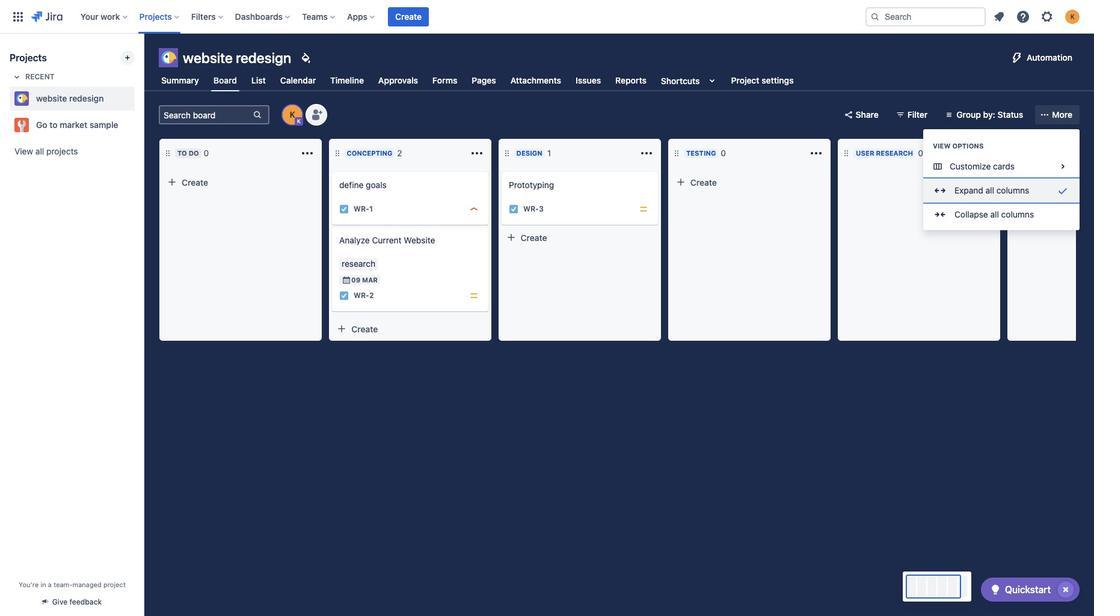 Task type: locate. For each thing, give the bounding box(es) containing it.
1 horizontal spatial website redesign
[[183, 49, 291, 66]]

redesign up go to market sample
[[69, 93, 104, 103]]

customize cards button
[[924, 155, 1080, 179]]

column actions menu image
[[300, 146, 315, 161], [640, 146, 654, 161]]

redesign up 'list'
[[236, 49, 291, 66]]

more
[[1053, 110, 1073, 120]]

projects up recent
[[10, 52, 47, 63]]

2 down mar
[[369, 291, 374, 301]]

column actions menu image left testing
[[640, 146, 654, 161]]

create down "wr-3" link at the left of page
[[521, 233, 548, 243]]

2 right concepting
[[398, 148, 403, 158]]

1 horizontal spatial medium image
[[639, 205, 649, 214]]

0 vertical spatial columns
[[997, 185, 1030, 196]]

collapse all columns
[[955, 209, 1034, 220]]

1 horizontal spatial create image
[[495, 164, 509, 178]]

calendar
[[280, 75, 316, 85]]

create project image
[[123, 53, 132, 63]]

1 horizontal spatial view
[[933, 142, 951, 150]]

projects
[[139, 11, 172, 21], [10, 52, 47, 63]]

1 vertical spatial redesign
[[69, 93, 104, 103]]

2 horizontal spatial 0
[[918, 148, 924, 158]]

add to starred image
[[131, 118, 146, 132]]

website redesign
[[183, 49, 291, 66], [36, 93, 104, 103]]

jira image
[[31, 9, 62, 24], [31, 9, 62, 24]]

0 horizontal spatial create image
[[325, 219, 339, 233]]

1 vertical spatial all
[[986, 185, 995, 196]]

testing 0
[[687, 148, 726, 158]]

task image for prototyping
[[509, 205, 519, 214]]

Search board text field
[[160, 107, 252, 123]]

recent
[[25, 72, 55, 81]]

more button
[[1036, 105, 1080, 125]]

1 vertical spatial medium image
[[469, 291, 479, 301]]

notifications image
[[992, 9, 1007, 24]]

wr-3
[[524, 205, 544, 214]]

add people image
[[309, 108, 324, 122]]

create image up analyze
[[325, 219, 339, 233]]

0
[[204, 148, 209, 158], [721, 148, 726, 158], [918, 148, 924, 158]]

create button down wr-2 link
[[332, 320, 489, 339]]

column actions menu image for 2
[[470, 146, 484, 161]]

1 column actions menu image from the left
[[470, 146, 484, 161]]

wr-
[[354, 205, 369, 214], [524, 205, 539, 214], [354, 291, 369, 301]]

set project background image
[[299, 51, 313, 65]]

website
[[404, 235, 435, 246]]

teams button
[[298, 7, 340, 26]]

task image left wr-1 link
[[339, 205, 349, 214]]

1 horizontal spatial column actions menu image
[[809, 146, 824, 161]]

sidebar navigation image
[[131, 48, 158, 72]]

summary link
[[159, 70, 201, 91]]

analyze
[[339, 235, 370, 246]]

1 horizontal spatial 1
[[548, 148, 552, 158]]

due date: 09 march 2024 element
[[342, 276, 378, 285]]

create image up prototyping
[[495, 164, 509, 178]]

column actions menu image left design
[[470, 146, 484, 161]]

create down wr-2 link
[[351, 324, 378, 334]]

1 horizontal spatial 0
[[721, 148, 726, 158]]

all left projects
[[35, 146, 44, 156]]

all
[[35, 146, 44, 156], [986, 185, 995, 196], [991, 209, 999, 220]]

timeline link
[[328, 70, 366, 91]]

0 vertical spatial medium image
[[639, 205, 649, 214]]

0 horizontal spatial 0
[[204, 148, 209, 158]]

1 vertical spatial 1
[[369, 205, 373, 214]]

1 column actions menu image from the left
[[300, 146, 315, 161]]

add to starred image
[[131, 91, 146, 106]]

create image
[[495, 164, 509, 178], [325, 219, 339, 233]]

you're in a team-managed project
[[19, 581, 126, 589]]

calendar link
[[278, 70, 318, 91]]

to do 0
[[178, 148, 209, 158]]

wr- down due date: 09 march 2024 element
[[354, 291, 369, 301]]

column actions menu image down add people image
[[300, 146, 315, 161]]

issues
[[576, 75, 601, 85]]

website down recent
[[36, 93, 67, 103]]

1 right design
[[548, 148, 552, 158]]

create button right apps popup button
[[388, 7, 429, 26]]

all inside button
[[991, 209, 999, 220]]

filter
[[908, 110, 928, 120]]

website redesign up "board"
[[183, 49, 291, 66]]

board
[[213, 75, 237, 85]]

columns down cards
[[997, 185, 1030, 196]]

wr-3 link
[[524, 204, 544, 215]]

website up "board"
[[183, 49, 233, 66]]

create button
[[388, 7, 429, 26], [162, 173, 319, 192], [672, 173, 828, 192], [1011, 173, 1095, 192], [502, 228, 658, 247], [332, 320, 489, 339]]

create inside primary element
[[395, 11, 422, 21]]

0 horizontal spatial column actions menu image
[[470, 146, 484, 161]]

create right apps popup button
[[395, 11, 422, 21]]

1 vertical spatial create image
[[325, 219, 339, 233]]

wr- for define goals
[[354, 205, 369, 214]]

medium image for wr-3
[[639, 205, 649, 214]]

redesign
[[236, 49, 291, 66], [69, 93, 104, 103]]

1 0 from the left
[[204, 148, 209, 158]]

primary element
[[7, 0, 856, 33]]

analyze current website
[[339, 235, 435, 246]]

1 vertical spatial columns
[[1002, 209, 1034, 220]]

quickstart
[[1005, 585, 1051, 596]]

2 for concepting 2
[[398, 148, 403, 158]]

0 vertical spatial website redesign
[[183, 49, 291, 66]]

concepting 2
[[347, 148, 403, 158]]

0 horizontal spatial column actions menu image
[[300, 146, 315, 161]]

check image
[[989, 583, 1003, 598]]

0 vertical spatial projects
[[139, 11, 172, 21]]

summary
[[161, 75, 199, 85]]

0 horizontal spatial 1
[[369, 205, 373, 214]]

1 vertical spatial 2
[[369, 291, 374, 301]]

columns inside button
[[1002, 209, 1034, 220]]

0 vertical spatial create image
[[495, 164, 509, 178]]

projects inside dropdown button
[[139, 11, 172, 21]]

attachments link
[[508, 70, 564, 91]]

all right the collapse
[[991, 209, 999, 220]]

expand all columns button
[[924, 179, 1080, 203]]

create button down the do
[[162, 173, 319, 192]]

group
[[957, 110, 981, 120]]

1 horizontal spatial projects
[[139, 11, 172, 21]]

banner
[[0, 0, 1095, 34]]

all inside button
[[986, 185, 995, 196]]

approvals
[[378, 75, 418, 85]]

0 vertical spatial 2
[[398, 148, 403, 158]]

view all projects
[[14, 146, 78, 156]]

09
[[351, 276, 361, 284]]

view left options
[[933, 142, 951, 150]]

wr- down prototyping
[[524, 205, 539, 214]]

wr-1
[[354, 205, 373, 214]]

research
[[876, 149, 914, 157]]

column actions menu image
[[470, 146, 484, 161], [809, 146, 824, 161]]

dashboards
[[235, 11, 283, 21]]

projects right work
[[139, 11, 172, 21]]

to
[[50, 120, 58, 130]]

column actions menu image for 0
[[809, 146, 824, 161]]

your
[[80, 11, 99, 21]]

wr- down define goals
[[354, 205, 369, 214]]

view inside heading
[[933, 142, 951, 150]]

project settings
[[731, 75, 794, 85]]

task image left "wr-3" link at the left of page
[[509, 205, 519, 214]]

0 horizontal spatial projects
[[10, 52, 47, 63]]

columns inside button
[[997, 185, 1030, 196]]

share button
[[839, 105, 886, 125]]

share
[[856, 110, 879, 120]]

all right expand
[[986, 185, 995, 196]]

design 1
[[517, 148, 552, 158]]

0 horizontal spatial 2
[[369, 291, 374, 301]]

1 horizontal spatial 2
[[398, 148, 403, 158]]

0 horizontal spatial medium image
[[469, 291, 479, 301]]

view left projects
[[14, 146, 33, 156]]

0 horizontal spatial view
[[14, 146, 33, 156]]

0 vertical spatial 1
[[548, 148, 552, 158]]

automation
[[1027, 52, 1073, 63]]

current
[[372, 235, 402, 246]]

sample
[[90, 120, 118, 130]]

0 vertical spatial website
[[183, 49, 233, 66]]

project
[[731, 75, 760, 85]]

do
[[189, 149, 199, 157]]

1 vertical spatial projects
[[10, 52, 47, 63]]

wr-1 link
[[354, 204, 373, 215]]

create button down testing 0 at the right
[[672, 173, 828, 192]]

0 horizontal spatial website
[[36, 93, 67, 103]]

0 right testing
[[721, 148, 726, 158]]

1 horizontal spatial redesign
[[236, 49, 291, 66]]

column actions menu image left user
[[809, 146, 824, 161]]

banner containing your work
[[0, 0, 1095, 34]]

task image
[[339, 205, 349, 214], [509, 205, 519, 214], [339, 291, 349, 301]]

medium image
[[639, 205, 649, 214], [469, 291, 479, 301]]

view for view all projects
[[14, 146, 33, 156]]

3 0 from the left
[[918, 148, 924, 158]]

columns for collapse all columns
[[1002, 209, 1034, 220]]

columns down expand all columns button
[[1002, 209, 1034, 220]]

view
[[933, 142, 951, 150], [14, 146, 33, 156]]

website redesign up market
[[36, 93, 104, 103]]

0 right the do
[[204, 148, 209, 158]]

1 horizontal spatial column actions menu image
[[640, 146, 654, 161]]

user
[[856, 149, 875, 157]]

projects
[[46, 146, 78, 156]]

0 horizontal spatial website redesign
[[36, 93, 104, 103]]

1 down goals
[[369, 205, 373, 214]]

project settings link
[[729, 70, 796, 91]]

0 vertical spatial all
[[35, 146, 44, 156]]

2 column actions menu image from the left
[[809, 146, 824, 161]]

define goals
[[339, 180, 387, 190]]

appswitcher icon image
[[11, 9, 25, 24]]

view for view options
[[933, 142, 951, 150]]

tab list
[[152, 70, 804, 91]]

0 for to do 0
[[204, 148, 209, 158]]

2 vertical spatial all
[[991, 209, 999, 220]]

0 right research
[[918, 148, 924, 158]]

columns
[[997, 185, 1030, 196], [1002, 209, 1034, 220]]



Task type: describe. For each thing, give the bounding box(es) containing it.
0 for user research 0
[[918, 148, 924, 158]]

forms
[[433, 75, 458, 85]]

wr-2 link
[[354, 291, 374, 301]]

your work button
[[77, 7, 132, 26]]

projects button
[[136, 7, 184, 26]]

1 horizontal spatial website
[[183, 49, 233, 66]]

task image down due date: 09 march 2024 icon
[[339, 291, 349, 301]]

group by: status
[[957, 110, 1024, 120]]

team-
[[54, 581, 72, 589]]

collapse recent projects image
[[10, 70, 24, 84]]

list link
[[249, 70, 268, 91]]

a
[[48, 581, 52, 589]]

expand
[[955, 185, 984, 196]]

concepting
[[347, 149, 393, 157]]

Search field
[[866, 7, 986, 26]]

2 for wr-2
[[369, 291, 374, 301]]

testing
[[687, 149, 716, 157]]

1 vertical spatial website redesign
[[36, 93, 104, 103]]

market
[[60, 120, 87, 130]]

teams
[[302, 11, 328, 21]]

reports
[[616, 75, 647, 85]]

automation image
[[1010, 51, 1025, 65]]

create down the do
[[182, 177, 208, 187]]

settings image
[[1040, 9, 1055, 24]]

customize
[[950, 161, 991, 171]]

filter button
[[891, 105, 935, 125]]

give feedback button
[[35, 593, 109, 613]]

reports link
[[613, 70, 649, 91]]

0 vertical spatial redesign
[[236, 49, 291, 66]]

search image
[[871, 12, 880, 21]]

user research 0
[[856, 148, 924, 158]]

go to market sample
[[36, 120, 118, 130]]

in
[[41, 581, 46, 589]]

1 for wr-1
[[369, 205, 373, 214]]

dashboards button
[[231, 7, 295, 26]]

task image for define goals
[[339, 205, 349, 214]]

status
[[998, 110, 1024, 120]]

by:
[[984, 110, 996, 120]]

pages
[[472, 75, 496, 85]]

09 mar
[[351, 276, 378, 284]]

settings
[[762, 75, 794, 85]]

give
[[52, 598, 68, 607]]

view options
[[933, 142, 984, 150]]

options
[[953, 142, 984, 150]]

1 for design 1
[[548, 148, 552, 158]]

2 0 from the left
[[721, 148, 726, 158]]

goals
[[366, 180, 387, 190]]

attachments
[[511, 75, 561, 85]]

view options group
[[924, 129, 1080, 230]]

to
[[178, 149, 187, 157]]

create button inside primary element
[[388, 7, 429, 26]]

your profile and settings image
[[1066, 9, 1080, 24]]

forms link
[[430, 70, 460, 91]]

prototyping
[[509, 180, 554, 190]]

help image
[[1016, 9, 1031, 24]]

pages link
[[470, 70, 499, 91]]

go to market sample link
[[10, 113, 130, 137]]

expand all columns
[[955, 185, 1030, 196]]

dismiss quickstart image
[[1057, 581, 1076, 600]]

tab list containing board
[[152, 70, 804, 91]]

wr- for prototyping
[[524, 205, 539, 214]]

due date: 09 march 2024 image
[[342, 276, 351, 285]]

your work
[[80, 11, 120, 21]]

all for collapse
[[991, 209, 999, 220]]

website redesign link
[[10, 87, 130, 111]]

shortcuts button
[[659, 70, 722, 91]]

feedback
[[70, 598, 102, 607]]

project
[[103, 581, 126, 589]]

cards
[[994, 161, 1015, 171]]

create image
[[325, 164, 339, 178]]

approvals link
[[376, 70, 421, 91]]

work
[[101, 11, 120, 21]]

filters
[[191, 11, 216, 21]]

managed
[[72, 581, 102, 589]]

create right expand all columns
[[1030, 177, 1057, 187]]

apps
[[347, 11, 368, 21]]

create down testing 0 at the right
[[691, 177, 717, 187]]

shortcuts
[[661, 76, 700, 86]]

collapse all columns button
[[924, 203, 1080, 227]]

high image
[[469, 205, 479, 214]]

1 vertical spatial website
[[36, 93, 67, 103]]

filters button
[[188, 7, 228, 26]]

due date: 09 march 2024 image
[[342, 276, 351, 285]]

create image for prototyping
[[495, 164, 509, 178]]

wr-2
[[354, 291, 374, 301]]

columns for expand all columns
[[997, 185, 1030, 196]]

0 horizontal spatial redesign
[[69, 93, 104, 103]]

quickstart button
[[981, 578, 1080, 602]]

timeline
[[330, 75, 364, 85]]

all for view
[[35, 146, 44, 156]]

automation button
[[1006, 48, 1080, 67]]

you're
[[19, 581, 39, 589]]

apps button
[[344, 7, 380, 26]]

create button down cards
[[1011, 173, 1095, 192]]

list
[[251, 75, 266, 85]]

define
[[339, 180, 364, 190]]

2 column actions menu image from the left
[[640, 146, 654, 161]]

create button down 3
[[502, 228, 658, 247]]

view options heading
[[924, 141, 1080, 151]]

create image for analyze current website
[[325, 219, 339, 233]]

all for expand
[[986, 185, 995, 196]]

mar
[[362, 276, 378, 284]]

customize cards
[[950, 161, 1015, 171]]

medium image for wr-2
[[469, 291, 479, 301]]

go
[[36, 120, 47, 130]]

give feedback
[[52, 598, 102, 607]]

view all projects link
[[10, 141, 135, 162]]



Task type: vqa. For each thing, say whether or not it's contained in the screenshot.
list item
no



